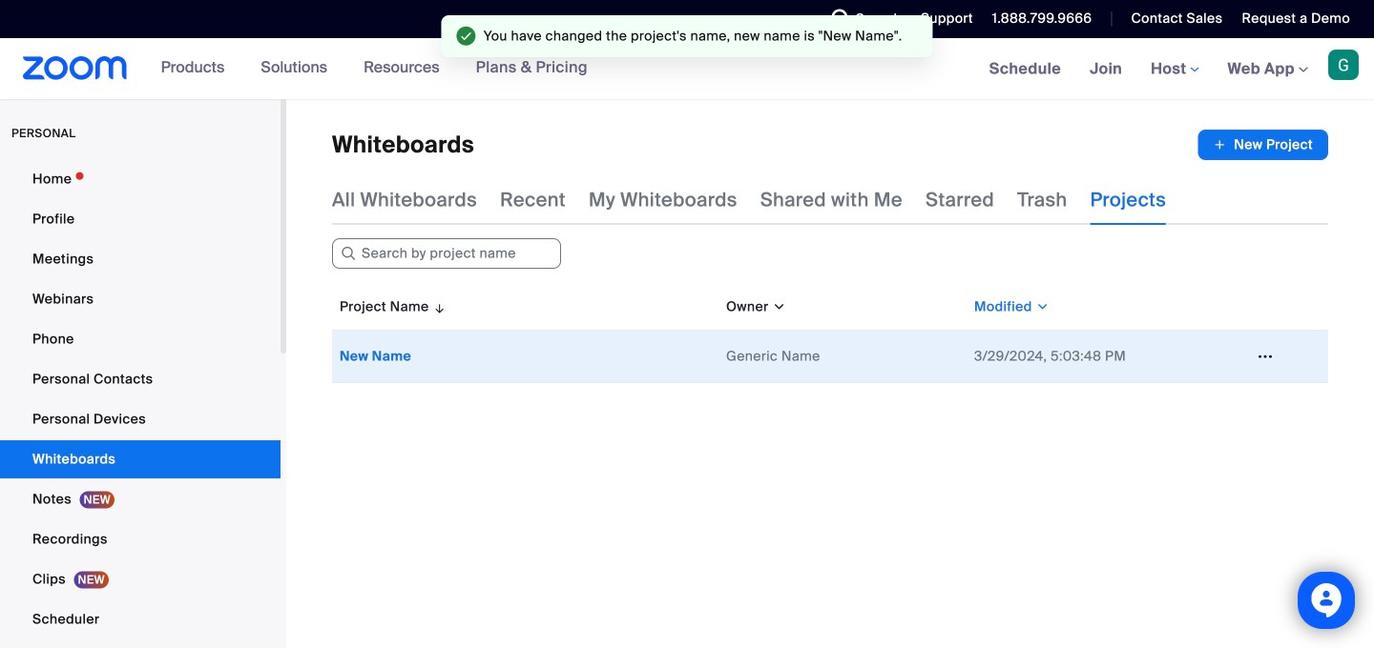 Task type: locate. For each thing, give the bounding box(es) containing it.
down image
[[769, 298, 786, 317]]

add image
[[1213, 136, 1226, 155]]

personal menu menu
[[0, 160, 281, 649]]

banner
[[0, 38, 1374, 101]]

zoom logo image
[[23, 56, 127, 80]]

application
[[332, 284, 1328, 384]]

success image
[[457, 27, 476, 46]]

meetings navigation
[[975, 38, 1374, 101]]



Task type: describe. For each thing, give the bounding box(es) containing it.
tabs of all whiteboard page tab list
[[332, 176, 1166, 225]]

edit project image
[[1250, 348, 1281, 365]]

product information navigation
[[147, 38, 602, 99]]

Search text field
[[332, 239, 561, 269]]

arrow down image
[[429, 296, 447, 319]]

profile picture image
[[1328, 50, 1359, 80]]



Task type: vqa. For each thing, say whether or not it's contained in the screenshot.
Personal Menu Menu on the left of page
yes



